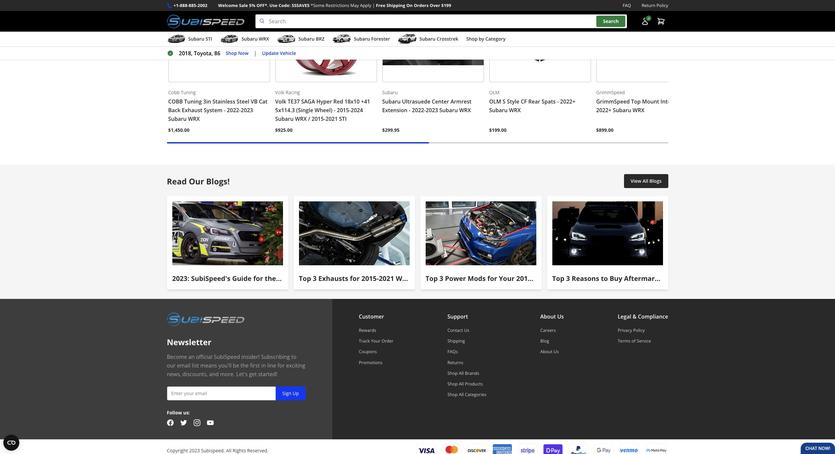 Task type: vqa. For each thing, say whether or not it's contained in the screenshot.


Task type: describe. For each thing, give the bounding box(es) containing it.
hyper
[[316, 98, 332, 105]]

twitter logo image
[[180, 420, 187, 427]]

paypal image
[[568, 444, 588, 455]]

+1-888-885-2002 link
[[174, 2, 207, 9]]

update vehicle button
[[262, 50, 296, 57]]

1 grimmspeed from the top
[[596, 89, 625, 96]]

- inside olm olm s style cf rear spats - 2022+ subaru wrx
[[557, 98, 559, 105]]

top 3 power mods for your 2015+ wrx for under $500
[[426, 275, 603, 284]]

top 3 reasons to buy aftermarket lighting for your subaru link
[[547, 197, 749, 290]]

subaru inside cobb tuning cobb tuning 3in stainless steel vb cat back exhaust system - 2022-2023 subaru wrx
[[168, 115, 187, 123]]

for right the exhausts
[[350, 275, 360, 284]]

top 3 exhausts for 2015-2021 wrx/sti link
[[294, 197, 424, 290]]

shop all products
[[447, 381, 483, 387]]

in
[[261, 362, 266, 370]]

instagram logo image
[[194, 420, 200, 427]]

to inside become an official subispeed insider! subscribing to our email list means you'll be the first in line for exciting news, discounts, and more. let's get started!
[[291, 354, 297, 361]]

subaru brz button
[[277, 33, 325, 46]]

spats
[[542, 98, 556, 105]]

$899.00
[[596, 127, 614, 133]]

/
[[308, 115, 310, 123]]

2002
[[198, 2, 207, 8]]

careers link
[[540, 328, 564, 334]]

intercooler
[[661, 98, 689, 105]]

2021 inside top 3 exhausts for 2015-2021 wrx/sti link
[[379, 275, 394, 284]]

up
[[293, 391, 299, 397]]

shoppay image
[[543, 444, 563, 455]]

1 about us from the top
[[540, 313, 564, 321]]

promotions link
[[359, 360, 394, 366]]

faq link
[[623, 2, 631, 9]]

red
[[333, 98, 343, 105]]

your inside "link"
[[708, 275, 723, 284]]

metapay image
[[646, 450, 666, 453]]

sssave5
[[292, 2, 310, 8]]

2015- inside top 3 exhausts for 2015-2021 wrx/sti link
[[361, 275, 379, 284]]

racing
[[286, 89, 300, 96]]

1 vertical spatial 2015-
[[312, 115, 326, 123]]

a subaru sti thumbnail image image
[[167, 34, 186, 44]]

for left under
[[554, 275, 564, 284]]

careers
[[540, 328, 556, 334]]

read our blogs!
[[167, 176, 230, 187]]

s
[[503, 98, 506, 105]]

cob516100 cobb tuning 3in stainless steel vb cat back exhaust system 22+ subaru wrx, image
[[168, 0, 270, 82]]

for right mods
[[487, 275, 497, 284]]

may
[[350, 2, 359, 8]]

style
[[507, 98, 519, 105]]

insider!
[[241, 354, 260, 361]]

1 vertical spatial shipping
[[447, 338, 465, 344]]

subj2010vc001 subaru ultrasuede center armrest extension - 2022+ subaru wrx, image
[[382, 0, 484, 82]]

subaru crosstrek
[[419, 36, 458, 42]]

2 about us from the top
[[540, 349, 559, 355]]

guide
[[232, 275, 252, 284]]

2023: subispeed's guide for the holidays
[[172, 275, 306, 284]]

and
[[209, 371, 219, 378]]

reserved.
[[247, 448, 269, 454]]

shop for shop by category
[[466, 36, 478, 42]]

returns link
[[447, 360, 486, 366]]

your inside "link"
[[499, 275, 515, 284]]

shop for shop now
[[226, 50, 237, 56]]

wrx/sti aftermarket light image
[[552, 202, 663, 266]]

steel
[[237, 98, 249, 105]]

lighting
[[668, 275, 695, 284]]

2018,
[[179, 50, 193, 57]]

subaru brz
[[298, 36, 325, 42]]

2023 inside cobb tuning cobb tuning 3in stainless steel vb cat back exhaust system - 2022-2023 subaru wrx
[[241, 107, 253, 114]]

for inside "link"
[[696, 275, 706, 284]]

privacy policy
[[618, 328, 645, 334]]

legal
[[618, 313, 631, 321]]

all for products
[[459, 381, 464, 387]]

2022- inside cobb tuning cobb tuning 3in stainless steel vb cat back exhaust system - 2022-2023 subaru wrx
[[227, 107, 241, 114]]

categories
[[465, 392, 486, 398]]

us for "contact us" link on the right of page
[[464, 328, 469, 334]]

wrx inside subaru subaru ultrasuede center armrest extension - 2022-2023 subaru wrx
[[459, 107, 471, 114]]

on
[[406, 2, 413, 8]]

shop all products link
[[447, 381, 486, 387]]

2 grimmspeed from the top
[[596, 98, 630, 105]]

top for top 3 power mods for your 2015+ wrx for under $500
[[426, 275, 438, 284]]

sti inside dropdown button
[[206, 36, 212, 42]]

$925.00
[[275, 127, 293, 133]]

wrx inside dropdown button
[[259, 36, 269, 42]]

rewards
[[359, 328, 376, 334]]

armrest
[[451, 98, 472, 105]]

policy for privacy policy
[[633, 328, 645, 334]]

0 horizontal spatial your
[[371, 338, 380, 344]]

become
[[167, 354, 187, 361]]

first
[[250, 362, 260, 370]]

googlepay image
[[594, 444, 614, 455]]

code:
[[279, 2, 291, 8]]

5x114.3
[[275, 107, 295, 114]]

2 subispeed logo image from the top
[[167, 313, 245, 327]]

faqs link
[[447, 349, 486, 355]]

olm olm s style cf rear spats - 2022+ subaru wrx
[[489, 89, 575, 114]]

search
[[603, 18, 619, 24]]

button image
[[641, 17, 649, 25]]

1 vertical spatial tuning
[[184, 98, 202, 105]]

free
[[376, 2, 385, 8]]

0 vertical spatial |
[[372, 2, 375, 8]]

shop all brands
[[447, 371, 479, 377]]

0 vertical spatial us
[[557, 313, 564, 321]]

a subaru forester thumbnail image image
[[333, 34, 351, 44]]

contact us link
[[447, 328, 486, 334]]

wrx/sti interior image
[[172, 202, 283, 266]]

track your order
[[359, 338, 394, 344]]

subaru inside grimmspeed grimmspeed top mount intercooler - 2022+ subaru wrx
[[613, 107, 631, 114]]

exhaust
[[182, 107, 202, 114]]

news,
[[167, 371, 181, 378]]

+41
[[361, 98, 370, 105]]

under
[[566, 275, 586, 284]]

top inside grimmspeed grimmspeed top mount intercooler - 2022+ subaru wrx
[[631, 98, 641, 105]]

3 for reasons
[[566, 275, 570, 284]]

follow us:
[[167, 410, 190, 416]]

subaru wrx button
[[220, 33, 269, 46]]

0 vertical spatial shipping
[[387, 2, 405, 8]]

over
[[430, 2, 440, 8]]

open widget image
[[3, 435, 19, 451]]

saga
[[301, 98, 315, 105]]

Enter your email text field
[[167, 387, 306, 401]]

toyota,
[[194, 50, 213, 57]]

grimmspeed grimmspeed top mount intercooler - 2022+ subaru wrx
[[596, 89, 692, 114]]

2 about from the top
[[540, 349, 553, 355]]

return policy
[[642, 2, 668, 8]]

1 about from the top
[[540, 313, 556, 321]]

rights
[[233, 448, 246, 454]]

blog link
[[540, 338, 564, 344]]

top 3 power mods for your 2015+ wrx for under $500 link
[[420, 197, 603, 290]]

3 for exhausts
[[313, 275, 317, 284]]

service
[[637, 338, 651, 344]]

crosstrek
[[437, 36, 458, 42]]

us for about us link
[[554, 349, 559, 355]]

2022+ inside olm olm s style cf rear spats - 2022+ subaru wrx
[[560, 98, 575, 105]]

shop now link
[[226, 50, 249, 57]]

follow
[[167, 410, 182, 416]]

$500
[[588, 275, 603, 284]]

our
[[167, 362, 176, 370]]

subaru inside olm olm s style cf rear spats - 2022+ subaru wrx
[[489, 107, 508, 114]]

email
[[177, 362, 191, 370]]



Task type: locate. For each thing, give the bounding box(es) containing it.
wrx/sti engine bay image
[[426, 202, 536, 266]]

the
[[265, 275, 276, 284], [241, 362, 249, 370]]

about us link
[[540, 349, 564, 355]]

wrx inside volk racing volk te37 saga hyper red 18x10 +41 5x114.3 (single wheel) - 2015-2024 subaru wrx / 2015-2021 sti
[[295, 115, 307, 123]]

2022+ up $899.00
[[596, 107, 612, 114]]

wrx down exhaust
[[188, 115, 200, 123]]

3 left the exhausts
[[313, 275, 317, 284]]

about us up careers link
[[540, 313, 564, 321]]

sti down red
[[339, 115, 347, 123]]

1 vertical spatial |
[[254, 50, 257, 57]]

us down blog link
[[554, 349, 559, 355]]

shop by category
[[466, 36, 506, 42]]

2022+ right spats
[[560, 98, 575, 105]]

the inside 2023: subispeed's guide for the holidays link
[[265, 275, 276, 284]]

tuning up exhaust
[[184, 98, 202, 105]]

86
[[214, 50, 220, 57]]

0 vertical spatial about us
[[540, 313, 564, 321]]

cobb
[[168, 98, 183, 105]]

3 3 from the left
[[566, 275, 570, 284]]

the left holidays
[[265, 275, 276, 284]]

track your order link
[[359, 338, 394, 344]]

system
[[204, 107, 222, 114]]

of
[[632, 338, 636, 344]]

shop down 'shop all brands'
[[447, 381, 458, 387]]

your
[[499, 275, 515, 284], [708, 275, 723, 284], [371, 338, 380, 344]]

0 vertical spatial to
[[601, 275, 608, 284]]

youtube logo image
[[207, 420, 214, 427]]

0 vertical spatial 2015-
[[337, 107, 351, 114]]

by
[[479, 36, 484, 42]]

shop left by
[[466, 36, 478, 42]]

2022- down steel
[[227, 107, 241, 114]]

all for blogs
[[643, 178, 648, 184]]

0 horizontal spatial to
[[291, 354, 297, 361]]

1 horizontal spatial 2022-
[[412, 107, 426, 114]]

+1-
[[174, 2, 180, 8]]

1 vertical spatial 2021
[[379, 275, 394, 284]]

0 vertical spatial sti
[[206, 36, 212, 42]]

search input field
[[255, 14, 627, 28]]

shop by category button
[[466, 33, 506, 46]]

to up exciting
[[291, 354, 297, 361]]

2022+ inside grimmspeed grimmspeed top mount intercooler - 2022+ subaru wrx
[[596, 107, 612, 114]]

privacy
[[618, 328, 632, 334]]

1 3 from the left
[[313, 275, 317, 284]]

the inside become an official subispeed insider! subscribing to our email list means you'll be the first in line for exciting news, discounts, and more. let's get started!
[[241, 362, 249, 370]]

brz
[[316, 36, 325, 42]]

exhausts
[[318, 275, 348, 284]]

0 vertical spatial 2022+
[[560, 98, 575, 105]]

2024
[[351, 107, 363, 114]]

vb
[[251, 98, 258, 105]]

for right the "line" on the bottom of the page
[[278, 362, 285, 370]]

discounts,
[[183, 371, 208, 378]]

a subaru brz thumbnail image image
[[277, 34, 296, 44]]

volk up '5x114.3' at the left
[[275, 98, 286, 105]]

0 horizontal spatial the
[[241, 362, 249, 370]]

power
[[445, 275, 466, 284]]

1 horizontal spatial to
[[601, 275, 608, 284]]

wrx inside "link"
[[537, 275, 552, 284]]

all for categories
[[459, 392, 464, 398]]

stainless
[[213, 98, 235, 105]]

3 inside "link"
[[566, 275, 570, 284]]

visa image
[[416, 444, 436, 455]]

wrx/sti exhaust image
[[299, 202, 410, 266]]

subaru forester
[[354, 36, 390, 42]]

returns
[[447, 360, 463, 366]]

sale
[[239, 2, 248, 8]]

vlkwvdgy41ehr volk te37 saga hyper red 18x10 +41 - 2015+ wrx / 2015+ stix4, image
[[275, 0, 377, 82]]

subaru inside volk racing volk te37 saga hyper red 18x10 +41 5x114.3 (single wheel) - 2015-2024 subaru wrx / 2015-2021 sti
[[275, 115, 294, 123]]

- right intercooler
[[691, 98, 692, 105]]

back
[[168, 107, 181, 114]]

stripe image
[[518, 444, 538, 455]]

top left under
[[552, 275, 565, 284]]

top
[[631, 98, 641, 105], [299, 275, 311, 284], [426, 275, 438, 284], [552, 275, 565, 284]]

wrx up update
[[259, 36, 269, 42]]

facebook logo image
[[167, 420, 174, 427]]

venmo image
[[619, 444, 639, 455]]

0 vertical spatial the
[[265, 275, 276, 284]]

rewards link
[[359, 328, 394, 334]]

0 vertical spatial policy
[[657, 2, 668, 8]]

coupons
[[359, 349, 377, 355]]

1 vertical spatial about us
[[540, 349, 559, 355]]

0 horizontal spatial |
[[254, 50, 257, 57]]

return
[[642, 2, 656, 8]]

wrx right 2015+
[[537, 275, 552, 284]]

newsletter
[[167, 337, 211, 348]]

subispeed
[[214, 354, 240, 361]]

shipping down the contact
[[447, 338, 465, 344]]

2015+
[[516, 275, 535, 284]]

2 horizontal spatial 2023
[[426, 107, 438, 114]]

shop all categories link
[[447, 392, 486, 398]]

+1-888-885-2002
[[174, 2, 207, 8]]

1 vertical spatial 2022+
[[596, 107, 612, 114]]

885-
[[189, 2, 198, 8]]

3 left power
[[440, 275, 443, 284]]

our
[[189, 176, 204, 187]]

2023 inside subaru subaru ultrasuede center armrest extension - 2022-2023 subaru wrx
[[426, 107, 438, 114]]

1 volk from the top
[[275, 89, 284, 96]]

1 horizontal spatial |
[[372, 2, 375, 8]]

copyright
[[167, 448, 188, 454]]

means
[[200, 362, 217, 370]]

2021 down wheel) at the top left of the page
[[326, 115, 338, 123]]

become an official subispeed insider! subscribing to our email list means you'll be the first in line for exciting news, discounts, and more. let's get started!
[[167, 354, 305, 378]]

1 horizontal spatial shipping
[[447, 338, 465, 344]]

1 2022- from the left
[[227, 107, 241, 114]]

2 volk from the top
[[275, 98, 286, 105]]

2023 down center
[[426, 107, 438, 114]]

to left buy on the bottom of page
[[601, 275, 608, 284]]

wrx inside cobb tuning cobb tuning 3in stainless steel vb cat back exhaust system - 2022-2023 subaru wrx
[[188, 115, 200, 123]]

cf
[[521, 98, 527, 105]]

shop down returns at the right bottom of the page
[[447, 371, 458, 377]]

- inside subaru subaru ultrasuede center armrest extension - 2022-2023 subaru wrx
[[409, 107, 411, 114]]

update
[[262, 50, 279, 56]]

0 horizontal spatial 2015-
[[312, 115, 326, 123]]

grm113049 grimmspeed top mount intercooler 2022+ subaru wrx, image
[[596, 0, 698, 82]]

olmb.47011.1 olm s style carbon fiber rear spats - 2022+ subaru wrx, image
[[489, 0, 591, 82]]

2 horizontal spatial 2015-
[[361, 275, 379, 284]]

to inside "link"
[[601, 275, 608, 284]]

wrx down "mount"
[[633, 107, 645, 114]]

shop for shop all brands
[[447, 371, 458, 377]]

extension
[[382, 107, 407, 114]]

us up shipping link
[[464, 328, 469, 334]]

- down stainless
[[224, 107, 226, 114]]

let's
[[236, 371, 248, 378]]

0 vertical spatial 2021
[[326, 115, 338, 123]]

0 horizontal spatial 2021
[[326, 115, 338, 123]]

shop down shop all products in the bottom of the page
[[447, 392, 458, 398]]

a subaru wrx thumbnail image image
[[220, 34, 239, 44]]

1 vertical spatial about
[[540, 349, 553, 355]]

- inside cobb tuning cobb tuning 3in stainless steel vb cat back exhaust system - 2022-2023 subaru wrx
[[224, 107, 226, 114]]

2 horizontal spatial your
[[708, 275, 723, 284]]

ultrasuede
[[402, 98, 430, 105]]

all down 'shop all brands'
[[459, 381, 464, 387]]

all inside the view all blogs link
[[643, 178, 648, 184]]

all left rights
[[226, 448, 231, 454]]

line
[[267, 362, 276, 370]]

wrx left /
[[295, 115, 307, 123]]

policy up terms of service link
[[633, 328, 645, 334]]

faqs
[[447, 349, 458, 355]]

1 horizontal spatial the
[[265, 275, 276, 284]]

2 vertical spatial 2015-
[[361, 275, 379, 284]]

2023 right copyright
[[189, 448, 200, 454]]

0 horizontal spatial policy
[[633, 328, 645, 334]]

- inside grimmspeed grimmspeed top mount intercooler - 2022+ subaru wrx
[[691, 98, 692, 105]]

0 horizontal spatial shipping
[[387, 2, 405, 8]]

us up careers link
[[557, 313, 564, 321]]

about up careers
[[540, 313, 556, 321]]

about down blog
[[540, 349, 553, 355]]

0 horizontal spatial 3
[[313, 275, 317, 284]]

subispeed logo image up newsletter
[[167, 313, 245, 327]]

1 horizontal spatial policy
[[657, 2, 668, 8]]

- down "ultrasuede"
[[409, 107, 411, 114]]

get
[[249, 371, 257, 378]]

1 subispeed logo image from the top
[[167, 14, 245, 28]]

for right guide
[[253, 275, 263, 284]]

about us down blog link
[[540, 349, 559, 355]]

0 vertical spatial grimmspeed
[[596, 89, 625, 96]]

subaru crosstrek button
[[398, 33, 458, 46]]

cat
[[259, 98, 268, 105]]

all for brands
[[459, 371, 464, 377]]

0 vertical spatial olm
[[489, 89, 500, 96]]

sti up toyota,
[[206, 36, 212, 42]]

shop all brands link
[[447, 371, 486, 377]]

wrx inside olm olm s style cf rear spats - 2022+ subaru wrx
[[509, 107, 521, 114]]

tuning
[[181, 89, 196, 96], [184, 98, 202, 105]]

top for top 3 reasons to buy aftermarket lighting for your subaru
[[552, 275, 565, 284]]

2 3 from the left
[[440, 275, 443, 284]]

subaru inside "link"
[[725, 275, 749, 284]]

1 vertical spatial grimmspeed
[[596, 98, 630, 105]]

0 horizontal spatial 2022+
[[560, 98, 575, 105]]

1 vertical spatial volk
[[275, 98, 286, 105]]

buy
[[610, 275, 622, 284]]

$1,450.00
[[168, 127, 190, 133]]

*some
[[311, 2, 325, 8]]

1 vertical spatial sti
[[339, 115, 347, 123]]

*some restrictions may apply | free shipping on orders over $199
[[311, 2, 451, 8]]

888-
[[180, 2, 189, 8]]

1 vertical spatial policy
[[633, 328, 645, 334]]

shop left 'now'
[[226, 50, 237, 56]]

us
[[557, 313, 564, 321], [464, 328, 469, 334], [554, 349, 559, 355]]

2022+
[[560, 98, 575, 105], [596, 107, 612, 114]]

sti inside volk racing volk te37 saga hyper red 18x10 +41 5x114.3 (single wheel) - 2015-2024 subaru wrx / 2015-2021 sti
[[339, 115, 347, 123]]

legal & compliance
[[618, 313, 668, 321]]

&
[[633, 313, 637, 321]]

a subaru crosstrek thumbnail image image
[[398, 34, 417, 44]]

1 horizontal spatial your
[[499, 275, 515, 284]]

0 vertical spatial subispeed logo image
[[167, 14, 245, 28]]

3 for power
[[440, 275, 443, 284]]

for inside become an official subispeed insider! subscribing to our email list means you'll be the first in line for exciting news, discounts, and more. let's get started!
[[278, 362, 285, 370]]

1 horizontal spatial 3
[[440, 275, 443, 284]]

1 vertical spatial olm
[[489, 98, 501, 105]]

order
[[382, 338, 394, 344]]

3 inside "link"
[[440, 275, 443, 284]]

subispeed logo image
[[167, 14, 245, 28], [167, 313, 245, 327]]

forester
[[371, 36, 390, 42]]

to
[[601, 275, 608, 284], [291, 354, 297, 361]]

- down red
[[334, 107, 336, 114]]

tuning right cobb
[[181, 89, 196, 96]]

0 horizontal spatial 2022-
[[227, 107, 241, 114]]

customer
[[359, 313, 384, 321]]

1 horizontal spatial 2015-
[[337, 107, 351, 114]]

top right wrx/sti
[[426, 275, 438, 284]]

2022-
[[227, 107, 241, 114], [412, 107, 426, 114]]

2023 down steel
[[241, 107, 253, 114]]

1 olm from the top
[[489, 89, 500, 96]]

2 horizontal spatial 3
[[566, 275, 570, 284]]

2021 left wrx/sti
[[379, 275, 394, 284]]

wrx down armrest
[[459, 107, 471, 114]]

mastercard image
[[442, 444, 462, 455]]

2021 inside volk racing volk te37 saga hyper red 18x10 +41 5x114.3 (single wheel) - 2015-2024 subaru wrx / 2015-2021 sti
[[326, 115, 338, 123]]

wrx inside grimmspeed grimmspeed top mount intercooler - 2022+ subaru wrx
[[633, 107, 645, 114]]

2022- down "ultrasuede"
[[412, 107, 426, 114]]

shop for shop all products
[[447, 381, 458, 387]]

1 horizontal spatial 2022+
[[596, 107, 612, 114]]

1 vertical spatial the
[[241, 362, 249, 370]]

| right 'now'
[[254, 50, 257, 57]]

subispeed logo image down 2002
[[167, 14, 245, 28]]

$199
[[441, 2, 451, 8]]

for right lighting
[[696, 275, 706, 284]]

1 vertical spatial subispeed logo image
[[167, 313, 245, 327]]

1 vertical spatial to
[[291, 354, 297, 361]]

all
[[643, 178, 648, 184], [459, 371, 464, 377], [459, 381, 464, 387], [459, 392, 464, 398], [226, 448, 231, 454]]

be
[[233, 362, 239, 370]]

shop inside "dropdown button"
[[466, 36, 478, 42]]

sign
[[282, 391, 291, 397]]

0 vertical spatial tuning
[[181, 89, 196, 96]]

1 horizontal spatial sti
[[339, 115, 347, 123]]

support
[[447, 313, 468, 321]]

1 horizontal spatial 2021
[[379, 275, 394, 284]]

2022- inside subaru subaru ultrasuede center armrest extension - 2022-2023 subaru wrx
[[412, 107, 426, 114]]

all left 'brands'
[[459, 371, 464, 377]]

amex image
[[492, 444, 512, 455]]

volk left racing
[[275, 89, 284, 96]]

all right view
[[643, 178, 648, 184]]

- inside volk racing volk te37 saga hyper red 18x10 +41 5x114.3 (single wheel) - 2015-2024 subaru wrx / 2015-2021 sti
[[334, 107, 336, 114]]

shop for shop all categories
[[447, 392, 458, 398]]

the right 'be'
[[241, 362, 249, 370]]

2018, toyota, 86
[[179, 50, 220, 57]]

us:
[[183, 410, 190, 416]]

wrx down the style on the right top of page
[[509, 107, 521, 114]]

0 vertical spatial about
[[540, 313, 556, 321]]

copyright 2023 subispeed. all rights reserved.
[[167, 448, 269, 454]]

read
[[167, 176, 187, 187]]

top inside "link"
[[552, 275, 565, 284]]

welcome
[[218, 2, 238, 8]]

2 vertical spatial us
[[554, 349, 559, 355]]

products
[[465, 381, 483, 387]]

wrx/sti
[[396, 275, 424, 284]]

2 2022- from the left
[[412, 107, 426, 114]]

top inside "link"
[[426, 275, 438, 284]]

shipping left on
[[387, 2, 405, 8]]

terms
[[618, 338, 631, 344]]

top for top 3 exhausts for 2015-2021 wrx/sti
[[299, 275, 311, 284]]

3 left the reasons
[[566, 275, 570, 284]]

2 olm from the top
[[489, 98, 501, 105]]

about
[[540, 313, 556, 321], [540, 349, 553, 355]]

| left free
[[372, 2, 375, 8]]

1 vertical spatial us
[[464, 328, 469, 334]]

all down shop all products in the bottom of the page
[[459, 392, 464, 398]]

view
[[631, 178, 641, 184]]

0 horizontal spatial 2023
[[189, 448, 200, 454]]

compliance
[[638, 313, 668, 321]]

1 horizontal spatial 2023
[[241, 107, 253, 114]]

top left the exhausts
[[299, 275, 311, 284]]

blogs!
[[206, 176, 230, 187]]

0 vertical spatial volk
[[275, 89, 284, 96]]

policy right return
[[657, 2, 668, 8]]

subaru sti button
[[167, 33, 212, 46]]

0 horizontal spatial sti
[[206, 36, 212, 42]]

policy for return policy
[[657, 2, 668, 8]]

discover image
[[467, 444, 487, 455]]

- right spats
[[557, 98, 559, 105]]

top left "mount"
[[631, 98, 641, 105]]

5%
[[249, 2, 255, 8]]



